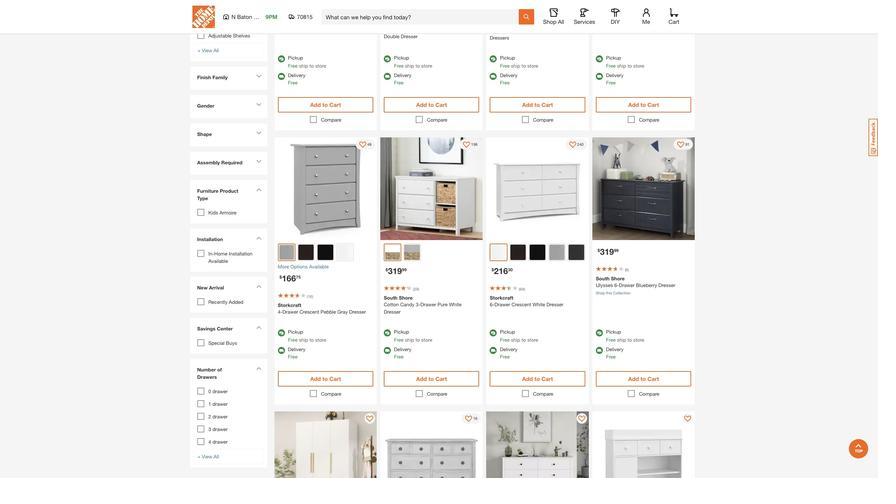Task type: locate. For each thing, give the bounding box(es) containing it.
shore inside south shore cotton candy 3-drawer pure white dresser
[[399, 295, 413, 301]]

1 vertical spatial south
[[384, 295, 398, 301]]

$ for south shore cotton candy 3-drawer pure white dresser
[[386, 267, 388, 273]]

( 6 )
[[625, 268, 629, 272]]

add to cart button
[[278, 97, 373, 113], [384, 97, 480, 113], [490, 97, 586, 113], [596, 97, 692, 113], [278, 372, 373, 387], [384, 372, 480, 387], [490, 372, 586, 387], [596, 372, 692, 387]]

drawer up collection
[[619, 282, 635, 288]]

per
[[507, 3, 512, 7]]

center
[[217, 326, 233, 332]]

ship
[[299, 63, 308, 69], [405, 63, 414, 69], [511, 63, 520, 69], [617, 63, 626, 69], [299, 337, 308, 343], [405, 337, 414, 343], [511, 337, 520, 343], [617, 337, 626, 343]]

south inside south shore ulysses 6-drawer blueberry dresser shop this collection
[[596, 276, 610, 282]]

cart
[[669, 18, 680, 25], [330, 102, 341, 108], [436, 102, 447, 108], [542, 102, 553, 108], [648, 102, 659, 108], [330, 376, 341, 382], [436, 376, 447, 382], [542, 376, 553, 382], [648, 376, 659, 382]]

black image for leftmost white image
[[318, 245, 333, 260]]

$ 216 30
[[492, 266, 513, 276]]

drawer left pure
[[421, 302, 436, 308]]

finish family link
[[194, 70, 264, 86]]

south
[[596, 276, 610, 282], [384, 295, 398, 301]]

south shore ulysses 6-drawer blueberry dresser shop this collection
[[596, 276, 676, 295]]

white image up 216
[[491, 245, 506, 260]]

70815 button
[[289, 13, 313, 20]]

1 horizontal spatial shop
[[596, 291, 605, 295]]

services
[[574, 18, 595, 25]]

drawer for 0 drawer
[[213, 388, 228, 394]]

caret icon image inside installation link
[[256, 237, 261, 240]]

( 16 )
[[307, 294, 313, 299]]

1 horizontal spatial shore
[[611, 276, 625, 282]]

$ 319 99 down 'pure white' icon
[[386, 266, 407, 276]]

black image for pebble gray icon
[[530, 245, 546, 260]]

available down home
[[208, 258, 228, 264]]

0 vertical spatial crescent
[[512, 302, 532, 308]]

$ 319 99 right gray icon in the bottom of the page
[[598, 247, 619, 257]]

black image up the more options available link
[[318, 245, 333, 260]]

caret icon image inside the savings center link
[[256, 326, 261, 329]]

shelves
[[208, 7, 226, 13], [233, 32, 250, 38]]

0 vertical spatial kids
[[570, 28, 579, 33]]

2 drawer link
[[208, 414, 228, 420]]

shore
[[611, 276, 625, 282], [399, 295, 413, 301]]

shop up topper
[[543, 18, 557, 25]]

caret icon image inside gender link
[[256, 103, 261, 106]]

1 vertical spatial 16
[[473, 416, 478, 421]]

0 horizontal spatial black image
[[318, 245, 333, 260]]

0 horizontal spatial 16
[[308, 294, 312, 299]]

0 vertical spatial $ 319 99
[[598, 247, 619, 257]]

all up for
[[558, 18, 564, 25]]

caret icon image inside finish family link
[[256, 75, 261, 78]]

me button
[[635, 8, 658, 25]]

solid wood
[[208, 20, 234, 26]]

64
[[520, 287, 524, 292]]

1 vertical spatial shore
[[399, 295, 413, 301]]

shop all
[[543, 18, 564, 25]]

ulysses 6-drawer blueberry dresser image
[[593, 138, 695, 240]]

new arrival
[[197, 285, 224, 291]]

1 horizontal spatial south
[[596, 276, 610, 282]]

drawer down $ 216 30
[[495, 302, 510, 308]]

savings
[[197, 326, 216, 332]]

1 horizontal spatial kids
[[570, 28, 579, 33]]

1 view from the top
[[202, 47, 212, 53]]

0 vertical spatial 99
[[614, 248, 619, 253]]

+ view all link for shelves
[[194, 43, 264, 58]]

0 horizontal spatial south
[[384, 295, 398, 301]]

storkcraft up 4-
[[278, 302, 301, 308]]

1 horizontal spatial 6-
[[615, 282, 619, 288]]

south for south shore cotton candy 3-drawer pure white dresser
[[384, 295, 398, 301]]

kids
[[570, 28, 579, 33], [208, 210, 218, 215]]

0 horizontal spatial storkcraft link
[[278, 19, 373, 33]]

$ inside $ 216 30
[[492, 267, 494, 273]]

black image
[[318, 245, 333, 260], [530, 245, 546, 260]]

caret icon image for furniture product type
[[256, 188, 261, 191]]

available for pickup image
[[490, 56, 497, 63], [596, 56, 603, 63], [596, 330, 603, 337]]

1 + view all link from the top
[[194, 43, 264, 58]]

8 caret icon image from the top
[[256, 326, 261, 329]]

0 vertical spatial 16
[[308, 294, 312, 299]]

caret icon image for savings center
[[256, 326, 261, 329]]

options
[[291, 264, 308, 270]]

crescent inside the storkcraft 6-drawer crescent white dresser
[[512, 302, 532, 308]]

white inside storkcraft universal changer topper white for kids dressers
[[548, 28, 561, 33]]

6- up shop this collection link in the bottom of the page
[[615, 282, 619, 288]]

0 vertical spatial view
[[202, 47, 212, 53]]

$ 319 99
[[598, 247, 619, 257], [386, 266, 407, 276]]

0 horizontal spatial white image
[[337, 245, 353, 260]]

crescent inside storkcraft 4-drawer crescent pebble gray dresser
[[300, 309, 319, 315]]

0 horizontal spatial shop
[[543, 18, 557, 25]]

store
[[315, 63, 326, 69], [421, 63, 432, 69], [528, 63, 539, 69], [634, 63, 645, 69], [315, 337, 326, 343], [421, 337, 432, 343], [528, 337, 539, 343], [634, 337, 645, 343]]

savings center
[[197, 326, 233, 332]]

shore for 6-
[[611, 276, 625, 282]]

available shipping image for 48
[[278, 347, 285, 354]]

+ view all link
[[194, 43, 264, 58], [194, 449, 264, 464]]

south for south shore ulysses 6-drawer blueberry dresser shop this collection
[[596, 276, 610, 282]]

available shipping image
[[278, 73, 285, 80], [490, 73, 497, 80], [278, 347, 285, 354], [490, 347, 497, 354], [596, 347, 603, 354]]

display image inside "91" 'dropdown button'
[[678, 142, 685, 149]]

assembly
[[197, 159, 220, 165]]

in-
[[208, 251, 214, 257]]

crescent down ( 16 )
[[300, 309, 319, 315]]

0 vertical spatial all
[[558, 18, 564, 25]]

white for universal changer topper white for kids dressers
[[548, 28, 561, 33]]

white wooden dresser, vanity, cabinet with 6 drawers and eco-friendly paint finish, 31.5 in. h x 55.1 in. w x 15.7 in. d image
[[487, 412, 589, 478]]

installation up in-
[[197, 236, 223, 242]]

( for 6
[[625, 268, 626, 272]]

( 80 )
[[307, 11, 313, 16]]

drawer inside storkcraft 4-drawer crescent pebble gray dresser
[[283, 309, 298, 315]]

rouge
[[254, 13, 270, 20]]

view down adjustable
[[202, 47, 212, 53]]

drawer right the 4
[[213, 439, 228, 445]]

cart link
[[666, 8, 682, 25]]

1 vertical spatial $ 319 99
[[386, 266, 407, 276]]

shop this collection link
[[596, 291, 631, 295]]

1 vertical spatial 319
[[388, 266, 402, 276]]

evolur
[[384, 19, 399, 25]]

available for pickup image for 319
[[384, 330, 391, 337]]

dresser
[[401, 33, 418, 39], [659, 282, 676, 288], [547, 302, 564, 308], [349, 309, 366, 315], [384, 309, 401, 315]]

319 down 'pure white' icon
[[388, 266, 402, 276]]

2 black image from the left
[[530, 245, 546, 260]]

modern natural vintage driftwood nursery changing table kids dresser image
[[593, 412, 695, 478]]

white image
[[337, 245, 353, 260], [491, 245, 506, 260]]

new
[[197, 285, 208, 291]]

display image inside 240 dropdown button
[[569, 142, 576, 149]]

drawer down $ 166 75
[[283, 309, 298, 315]]

0 horizontal spatial installation
[[197, 236, 223, 242]]

2 + view all from the top
[[198, 454, 219, 460]]

all
[[558, 18, 564, 25], [214, 47, 219, 53], [214, 454, 219, 460]]

drawer right 0 at the left of the page
[[213, 388, 228, 394]]

installation down installation link
[[229, 251, 253, 257]]

0 vertical spatial shop
[[543, 18, 557, 25]]

2 horizontal spatial white
[[548, 28, 561, 33]]

0 vertical spatial + view all
[[198, 47, 219, 53]]

pebble
[[321, 309, 336, 315]]

80
[[308, 11, 312, 16]]

$ left '30'
[[492, 267, 494, 273]]

added
[[229, 299, 243, 305]]

dresser inside storkcraft 4-drawer crescent pebble gray dresser
[[349, 309, 366, 315]]

view down the 4
[[202, 454, 212, 460]]

available shipping image
[[384, 73, 391, 80], [596, 73, 603, 80], [384, 347, 391, 354]]

drawer inside south shore ulysses 6-drawer blueberry dresser shop this collection
[[619, 282, 635, 288]]

7 caret icon image from the top
[[256, 285, 261, 288]]

available for pickup image for 166
[[278, 330, 285, 337]]

1 vertical spatial installation
[[229, 251, 253, 257]]

1 horizontal spatial shelves
[[233, 32, 250, 38]]

crescent down ( 64 )
[[512, 302, 532, 308]]

view for 2
[[202, 454, 212, 460]]

91 button
[[674, 139, 693, 150]]

shore inside south shore ulysses 6-drawer blueberry dresser shop this collection
[[611, 276, 625, 282]]

9pm
[[266, 13, 278, 20]]

9 caret icon image from the top
[[256, 367, 261, 370]]

) for ( 7 )
[[522, 13, 523, 17]]

+ view all down the 4
[[198, 454, 219, 460]]

0 vertical spatial +
[[198, 47, 201, 53]]

0 vertical spatial south
[[596, 276, 610, 282]]

white inside south shore cotton candy 3-drawer pure white dresser
[[449, 302, 462, 308]]

+ view all link down 4 drawer link
[[194, 449, 264, 464]]

5 drawer from the top
[[213, 439, 228, 445]]

198 button
[[460, 139, 481, 150]]

pebble gray image
[[279, 245, 294, 260]]

all down adjustable
[[214, 47, 219, 53]]

1 + view all from the top
[[198, 47, 219, 53]]

0 horizontal spatial shelves
[[208, 7, 226, 13]]

all for shelves
[[214, 47, 219, 53]]

1 vertical spatial + view all link
[[194, 449, 264, 464]]

display image inside 48 dropdown button
[[359, 142, 366, 149]]

0 vertical spatial shore
[[611, 276, 625, 282]]

diy
[[611, 18, 620, 25]]

5 caret icon image from the top
[[256, 188, 261, 191]]

+ view all link down the adjustable shelves
[[194, 43, 264, 58]]

319 right gray icon in the bottom of the page
[[600, 247, 614, 257]]

2 storkcraft link from the left
[[596, 19, 692, 33]]

1 horizontal spatial 319
[[600, 247, 614, 257]]

antique
[[438, 26, 455, 32]]

1 horizontal spatial $ 319 99
[[598, 247, 619, 257]]

south shore cotton candy 3-drawer pure white dresser
[[384, 295, 462, 315]]

6-drawer crescent white dresser image
[[487, 138, 589, 240]]

in-home installation available
[[208, 251, 253, 264]]

) for ( 29 )
[[418, 287, 419, 292]]

available for pickup image
[[278, 56, 285, 63], [384, 56, 391, 63], [278, 330, 285, 337], [384, 330, 391, 337], [490, 330, 497, 337]]

required
[[221, 159, 243, 165]]

white inside the storkcraft 6-drawer crescent white dresser
[[533, 302, 545, 308]]

kids right for
[[570, 28, 579, 33]]

1 horizontal spatial 99
[[614, 248, 619, 253]]

cotton candy 3-drawer pure white dresser image
[[380, 138, 483, 240]]

1 vertical spatial kids
[[208, 210, 218, 215]]

1 vertical spatial crescent
[[300, 309, 319, 315]]

shore for candy
[[399, 295, 413, 301]]

storkcraft 4-drawer crescent pebble gray dresser
[[278, 302, 366, 315]]

caret icon image inside assembly required link
[[256, 160, 261, 163]]

free
[[288, 63, 298, 69], [394, 63, 404, 69], [500, 63, 510, 69], [606, 63, 616, 69], [288, 80, 298, 86], [394, 80, 404, 86], [500, 80, 510, 86], [606, 80, 616, 86], [288, 337, 298, 343], [394, 337, 404, 343], [500, 337, 510, 343], [606, 337, 616, 343], [288, 354, 298, 360], [394, 354, 404, 360], [500, 354, 510, 360], [606, 354, 616, 360]]

) for ( 80 )
[[312, 11, 313, 16]]

1 horizontal spatial white
[[533, 302, 545, 308]]

caret icon image for new arrival
[[256, 285, 261, 288]]

caret icon image inside the furniture product type link
[[256, 188, 261, 191]]

drawer right 2
[[213, 414, 228, 420]]

the home depot logo image
[[192, 6, 215, 28]]

48 button
[[356, 139, 375, 150]]

shelves down baton
[[233, 32, 250, 38]]

display image
[[359, 142, 366, 149], [569, 142, 576, 149], [678, 142, 685, 149], [366, 416, 373, 423], [465, 416, 472, 423], [579, 416, 586, 423], [685, 416, 692, 423]]

storkcraft for 6-drawer crescent white dresser
[[490, 295, 514, 301]]

1 vertical spatial 6-
[[490, 302, 495, 308]]

2 caret icon image from the top
[[256, 103, 261, 106]]

1 horizontal spatial crescent
[[512, 302, 532, 308]]

shop down ulysses
[[596, 291, 605, 295]]

shore up candy
[[399, 295, 413, 301]]

6- inside south shore ulysses 6-drawer blueberry dresser shop this collection
[[615, 282, 619, 288]]

caret icon image inside number of drawers link
[[256, 367, 261, 370]]

2 + from the top
[[198, 454, 201, 460]]

adjustable shelves link
[[208, 32, 250, 38]]

installation link
[[194, 232, 264, 248]]

4 drawer from the top
[[213, 426, 228, 432]]

2 drawer from the top
[[213, 401, 228, 407]]

furniture product type
[[197, 188, 238, 201]]

storkcraft right services
[[596, 19, 620, 25]]

1 black image from the left
[[318, 245, 333, 260]]

1 horizontal spatial storkcraft link
[[596, 19, 692, 33]]

available inside "in-home installation available"
[[208, 258, 228, 264]]

3 drawer from the top
[[213, 414, 228, 420]]

white image up the more options available link
[[337, 245, 353, 260]]

white for 6-drawer crescent white dresser
[[533, 302, 545, 308]]

family
[[213, 74, 228, 80]]

0 horizontal spatial $ 319 99
[[386, 266, 407, 276]]

storkcraft inside the storkcraft 6-drawer crescent white dresser
[[490, 295, 514, 301]]

drawer right 3
[[213, 426, 228, 432]]

198
[[471, 142, 478, 147]]

+ view all for adjustable shelves
[[198, 47, 219, 53]]

crescent for 216
[[512, 302, 532, 308]]

available shipping image for 240
[[490, 347, 497, 354]]

( for 7
[[519, 13, 520, 17]]

shop inside button
[[543, 18, 557, 25]]

south up cotton
[[384, 295, 398, 301]]

+
[[198, 47, 201, 53], [198, 454, 201, 460]]

shape
[[197, 131, 212, 137]]

0 vertical spatial 6-
[[615, 282, 619, 288]]

dresser inside evolur cheyenne and santa fe antique brown double dresser
[[401, 33, 418, 39]]

1 horizontal spatial black image
[[530, 245, 546, 260]]

caret icon image
[[256, 75, 261, 78], [256, 103, 261, 106], [256, 131, 261, 134], [256, 160, 261, 163], [256, 188, 261, 191], [256, 237, 261, 240], [256, 285, 261, 288], [256, 326, 261, 329], [256, 367, 261, 370]]

available
[[208, 258, 228, 264], [309, 264, 329, 270]]

0 horizontal spatial shore
[[399, 295, 413, 301]]

( 64 )
[[519, 287, 525, 292]]

0 horizontal spatial available
[[208, 258, 228, 264]]

storkcraft right 9pm
[[278, 19, 301, 25]]

storkcraft link
[[278, 19, 373, 33], [596, 19, 692, 33]]

6- down 216
[[490, 302, 495, 308]]

add
[[310, 102, 321, 108], [416, 102, 427, 108], [522, 102, 533, 108], [629, 102, 639, 108], [310, 376, 321, 382], [416, 376, 427, 382], [522, 376, 533, 382], [629, 376, 639, 382]]

soft gray image
[[404, 245, 420, 260]]

1 vertical spatial all
[[214, 47, 219, 53]]

( 29 )
[[413, 287, 419, 292]]

caret icon image for assembly required
[[256, 160, 261, 163]]

to
[[310, 63, 314, 69], [416, 63, 420, 69], [522, 63, 526, 69], [628, 63, 632, 69], [323, 102, 328, 108], [429, 102, 434, 108], [535, 102, 540, 108], [641, 102, 646, 108], [310, 337, 314, 343], [416, 337, 420, 343], [522, 337, 526, 343], [628, 337, 632, 343], [323, 376, 328, 382], [429, 376, 434, 382], [535, 376, 540, 382], [641, 376, 646, 382]]

available for pickup image for 216
[[490, 330, 497, 337]]

caret icon image inside the new arrival link
[[256, 285, 261, 288]]

1 caret icon image from the top
[[256, 75, 261, 78]]

drawer right 1
[[213, 401, 228, 407]]

drawer
[[213, 388, 228, 394], [213, 401, 228, 407], [213, 414, 228, 420], [213, 426, 228, 432], [213, 439, 228, 445]]

display image inside 16 dropdown button
[[465, 416, 472, 423]]

+ view all for 2 drawer
[[198, 454, 219, 460]]

dresser inside south shore cotton candy 3-drawer pure white dresser
[[384, 309, 401, 315]]

1 drawer from the top
[[213, 388, 228, 394]]

available down espresso icon
[[309, 264, 329, 270]]

$ down the more
[[280, 275, 282, 280]]

0 vertical spatial + view all link
[[194, 43, 264, 58]]

storkcraft inside storkcraft 4-drawer crescent pebble gray dresser
[[278, 302, 301, 308]]

6 caret icon image from the top
[[256, 237, 261, 240]]

7
[[520, 13, 522, 17]]

2 view from the top
[[202, 454, 212, 460]]

0 horizontal spatial kids
[[208, 210, 218, 215]]

1 vertical spatial view
[[202, 454, 212, 460]]

0 horizontal spatial white
[[449, 302, 462, 308]]

black image right espresso image
[[530, 245, 546, 260]]

storkcraft down $ 216 30
[[490, 295, 514, 301]]

$ inside $ 166 75
[[280, 275, 282, 280]]

pickup
[[288, 55, 303, 61], [394, 55, 409, 61], [500, 55, 515, 61], [606, 55, 621, 61], [288, 329, 303, 335], [394, 329, 409, 335], [500, 329, 515, 335], [606, 329, 621, 335]]

2 vertical spatial all
[[214, 454, 219, 460]]

+ view all
[[198, 47, 219, 53], [198, 454, 219, 460]]

n baton rouge
[[232, 13, 270, 20]]

1 vertical spatial +
[[198, 454, 201, 460]]

216
[[494, 266, 508, 276]]

1 vertical spatial 99
[[402, 267, 407, 273]]

kids inside storkcraft universal changer topper white for kids dressers
[[570, 28, 579, 33]]

1 vertical spatial shop
[[596, 291, 605, 295]]

kids left armoire
[[208, 210, 218, 215]]

0 horizontal spatial crescent
[[300, 309, 319, 315]]

+ view all down adjustable
[[198, 47, 219, 53]]

$ down 'pure white' icon
[[386, 267, 388, 273]]

1 horizontal spatial 16
[[473, 416, 478, 421]]

drawer for 4 drawer
[[213, 439, 228, 445]]

storkcraft up the universal
[[490, 21, 514, 27]]

1 horizontal spatial installation
[[229, 251, 253, 257]]

4 caret icon image from the top
[[256, 160, 261, 163]]

installation inside "in-home installation available"
[[229, 251, 253, 257]]

( for 16
[[307, 294, 308, 299]]

available shipping image for 91
[[596, 347, 603, 354]]

shore up collection
[[611, 276, 625, 282]]

2 + view all link from the top
[[194, 449, 264, 464]]

evolur cheyenne and santa fe antique brown double dresser
[[384, 19, 470, 39]]

caret icon image inside shape link
[[256, 131, 261, 134]]

0 horizontal spatial 6-
[[490, 302, 495, 308]]

shelves up the 'solid'
[[208, 7, 226, 13]]

crescent for 166
[[300, 309, 319, 315]]

1 horizontal spatial white image
[[491, 245, 506, 260]]

south inside south shore cotton candy 3-drawer pure white dresser
[[384, 295, 398, 301]]

type
[[197, 195, 208, 201]]

3 caret icon image from the top
[[256, 131, 261, 134]]

south up ulysses
[[596, 276, 610, 282]]

assembly required
[[197, 159, 243, 165]]

1 vertical spatial + view all
[[198, 454, 219, 460]]

0 vertical spatial shelves
[[208, 7, 226, 13]]

1 + from the top
[[198, 47, 201, 53]]

storkcraft inside storkcraft universal changer topper white for kids dressers
[[490, 21, 514, 27]]

all down 4 drawer
[[214, 454, 219, 460]]



Task type: vqa. For each thing, say whether or not it's contained in the screenshot.
left 5.0ah
no



Task type: describe. For each thing, give the bounding box(es) containing it.
double
[[384, 33, 400, 39]]

new arrival link
[[194, 280, 264, 297]]

( for 29
[[413, 287, 414, 292]]

armoire
[[220, 210, 237, 215]]

1 drawer link
[[208, 401, 228, 407]]

shop all button
[[543, 8, 565, 25]]

4-drawer crescent pebble gray dresser image
[[274, 138, 377, 240]]

shelves link
[[208, 7, 226, 13]]

shop inside south shore ulysses 6-drawer blueberry dresser shop this collection
[[596, 291, 605, 295]]

finish family
[[197, 74, 228, 80]]

recently
[[208, 299, 228, 305]]

drawer inside the storkcraft 6-drawer crescent white dresser
[[495, 302, 510, 308]]

storkcraft 6-drawer crescent white dresser
[[490, 295, 564, 308]]

0 vertical spatial installation
[[197, 236, 223, 242]]

santa
[[417, 26, 430, 32]]

3
[[208, 426, 211, 432]]

finish
[[197, 74, 211, 80]]

pure
[[438, 302, 448, 308]]

0 horizontal spatial 99
[[402, 267, 407, 273]]

0 horizontal spatial 319
[[388, 266, 402, 276]]

in-home installation available link
[[208, 251, 253, 264]]

caret icon image for gender
[[256, 103, 261, 106]]

6
[[626, 268, 628, 272]]

caret icon image for number of drawers
[[256, 367, 261, 370]]

0 drawer link
[[208, 388, 228, 394]]

drawer for 3 drawer
[[213, 426, 228, 432]]

1 vertical spatial shelves
[[233, 32, 250, 38]]

all inside button
[[558, 18, 564, 25]]

order
[[513, 3, 522, 7]]

kids armoire link
[[208, 210, 237, 215]]

blueberry
[[636, 282, 657, 288]]

4
[[208, 439, 211, 445]]

recently added
[[208, 299, 243, 305]]

pure white image
[[385, 245, 400, 260]]

1 storkcraft link from the left
[[278, 19, 373, 33]]

$ 166 75
[[280, 274, 301, 284]]

cotton
[[384, 302, 399, 308]]

16 button
[[462, 414, 481, 424]]

0
[[208, 388, 211, 394]]

30
[[508, 267, 513, 273]]

for
[[562, 28, 568, 33]]

espresso image
[[511, 245, 526, 260]]

caret icon image for finish family
[[256, 75, 261, 78]]

+ for adjustable shelves
[[198, 47, 201, 53]]

4 drawer link
[[208, 439, 228, 445]]

pebble gray image
[[549, 245, 565, 260]]

feedback link image
[[869, 119, 878, 156]]

16 inside 16 dropdown button
[[473, 416, 478, 421]]

$ for storkcraft 4-drawer crescent pebble gray dresser
[[280, 275, 282, 280]]

caret icon image for shape
[[256, 131, 261, 134]]

more options available
[[278, 264, 329, 270]]

) for ( 64 )
[[524, 287, 525, 292]]

special buys link
[[208, 340, 237, 346]]

cheyenne
[[384, 26, 406, 32]]

3 drawer link
[[208, 426, 228, 432]]

$ right gray icon in the bottom of the page
[[598, 248, 600, 253]]

furniture
[[197, 188, 219, 194]]

n
[[232, 13, 236, 20]]

drawer for 2 drawer
[[213, 414, 228, 420]]

166
[[282, 274, 296, 284]]

brown
[[456, 26, 470, 32]]

drawer inside south shore cotton candy 3-drawer pure white dresser
[[421, 302, 436, 308]]

storkcraft universal changer topper white for kids dressers
[[490, 21, 579, 41]]

+ view all link for drawer
[[194, 449, 264, 464]]

dresser inside south shore ulysses 6-drawer blueberry dresser shop this collection
[[659, 282, 676, 288]]

1
[[208, 401, 211, 407]]

29
[[414, 287, 418, 292]]

arrival
[[209, 285, 224, 291]]

dresser inside the storkcraft 6-drawer crescent white dresser
[[547, 302, 564, 308]]

0 vertical spatial 319
[[600, 247, 614, 257]]

all for 0 drawer
[[214, 454, 219, 460]]

drawers
[[197, 374, 217, 380]]

number of drawers
[[197, 367, 222, 380]]

adjustable shelves
[[208, 32, 250, 38]]

buys
[[226, 340, 237, 346]]

me
[[643, 18, 650, 25]]

gray image
[[569, 245, 585, 260]]

storkcraft for 4-drawer crescent pebble gray dresser
[[278, 302, 301, 308]]

48
[[367, 142, 372, 147]]

240 button
[[566, 139, 587, 150]]

white kids 3 doors armoires wardrobe with hanging rod and storage shelves (70.8 in. h x 47.2 in. w x 19.7 in. d) image
[[274, 412, 377, 478]]

wood
[[221, 20, 234, 26]]

display image
[[463, 142, 470, 149]]

gray
[[337, 309, 348, 315]]

gender link
[[194, 98, 264, 115]]

) for ( 16 )
[[312, 294, 313, 299]]

( for 80
[[307, 11, 308, 16]]

( 7 )
[[519, 13, 523, 17]]

more
[[278, 264, 289, 270]]

1 horizontal spatial available
[[309, 264, 329, 270]]

( for 64
[[519, 287, 520, 292]]

dressers
[[490, 35, 509, 41]]

adjustable
[[208, 32, 232, 38]]

ulysses
[[596, 282, 613, 288]]

view for adjustable
[[202, 47, 212, 53]]

more options available link
[[278, 263, 373, 271]]

kids armoire
[[208, 210, 237, 215]]

$ for storkcraft 6-drawer crescent white dresser
[[492, 267, 494, 273]]

julienne 6-drawers antique grey mist double dresser image
[[380, 412, 483, 478]]

caret icon image for installation
[[256, 237, 261, 240]]

drawer for 1 drawer
[[213, 401, 228, 407]]

solid
[[208, 20, 220, 26]]

espresso image
[[298, 245, 314, 260]]

special
[[208, 340, 225, 346]]

91
[[686, 142, 690, 147]]

universal
[[490, 28, 510, 33]]

) for ( 6 )
[[628, 268, 629, 272]]

4 drawer
[[208, 439, 228, 445]]

product
[[220, 188, 238, 194]]

recently added link
[[208, 299, 243, 305]]

3 drawer
[[208, 426, 228, 432]]

collection
[[614, 291, 631, 295]]

2
[[208, 414, 211, 420]]

+ for 2 drawer
[[198, 454, 201, 460]]

240
[[577, 142, 584, 147]]

6- inside the storkcraft 6-drawer crescent white dresser
[[490, 302, 495, 308]]

number of drawers link
[[194, 362, 264, 386]]

75
[[296, 275, 301, 280]]

savings center link
[[194, 321, 264, 338]]

diy button
[[604, 8, 627, 25]]

What can we help you find today? search field
[[326, 9, 518, 24]]

storkcraft for universal changer topper white for kids dressers
[[490, 21, 514, 27]]

assembly required link
[[194, 155, 264, 171]]

topper
[[532, 28, 547, 33]]

candy
[[400, 302, 415, 308]]



